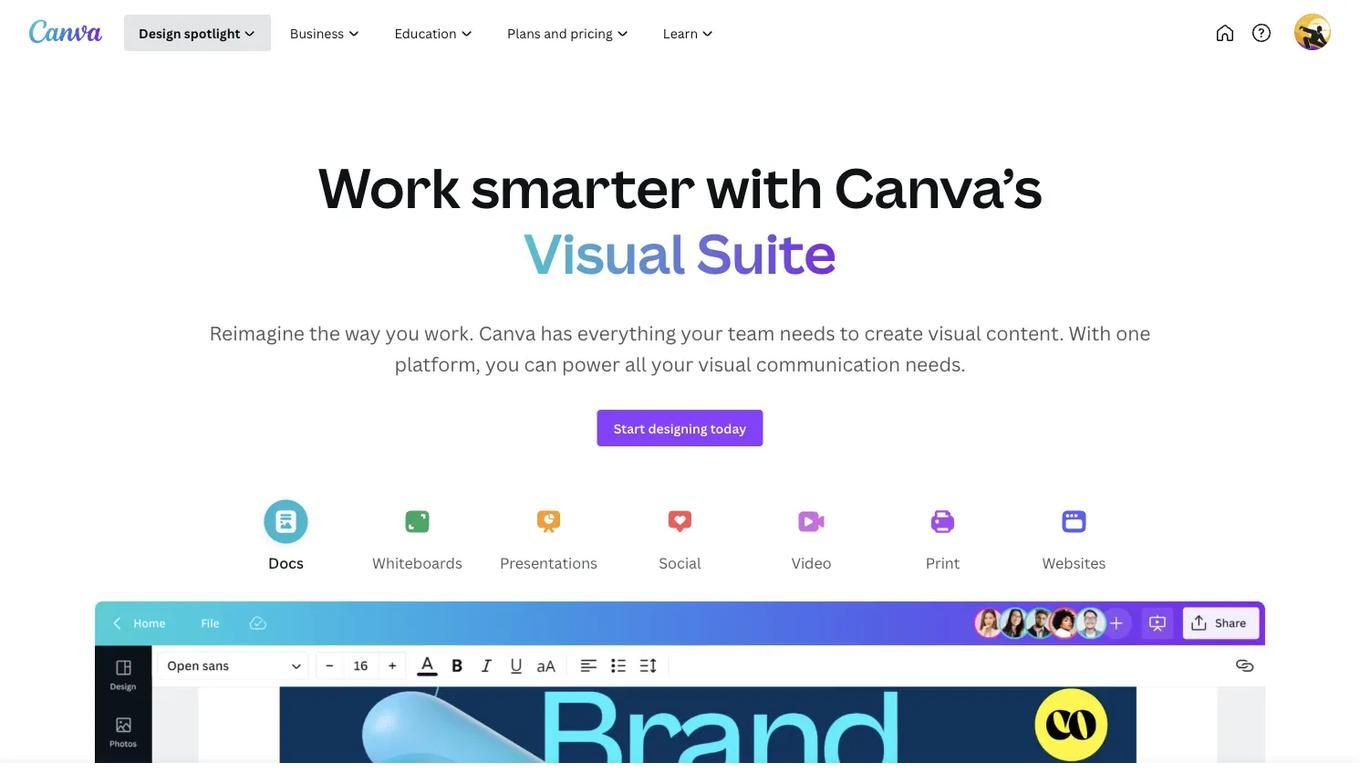 Task type: describe. For each thing, give the bounding box(es) containing it.
work smarter with canva's visual suite
[[318, 150, 1043, 290]]

presentations button
[[498, 491, 600, 586]]

print
[[926, 553, 960, 572]]

team
[[728, 320, 775, 346]]

reimagine
[[210, 320, 305, 346]]

whiteboards button
[[366, 491, 469, 586]]

suite
[[697, 215, 837, 290]]

platform,
[[395, 351, 481, 377]]

top level navigation element
[[124, 15, 792, 51]]

canva
[[479, 320, 536, 346]]

canva's
[[835, 150, 1043, 224]]

0 horizontal spatial visual
[[698, 351, 752, 377]]

the
[[309, 320, 340, 346]]

can
[[524, 351, 558, 377]]

needs.
[[906, 351, 966, 377]]

tab list containing docs
[[0, 491, 1361, 586]]

social
[[659, 553, 702, 572]]

social button
[[629, 491, 732, 586]]

video button
[[761, 491, 863, 586]]

power
[[562, 351, 621, 377]]

communication
[[756, 351, 901, 377]]

websites button
[[1024, 491, 1126, 586]]

way
[[345, 320, 381, 346]]

with
[[706, 150, 824, 224]]

video
[[792, 553, 832, 572]]



Task type: locate. For each thing, give the bounding box(es) containing it.
tab list
[[0, 491, 1361, 586]]

presentations
[[500, 553, 598, 572]]

0 vertical spatial visual
[[928, 320, 982, 346]]

has
[[541, 320, 573, 346]]

1 vertical spatial visual
[[698, 351, 752, 377]]

visual up needs.
[[928, 320, 982, 346]]

your right all
[[652, 351, 694, 377]]

websites
[[1043, 553, 1107, 572]]

one
[[1116, 320, 1151, 346]]

1 vertical spatial your
[[652, 351, 694, 377]]

1 horizontal spatial you
[[486, 351, 520, 377]]

your
[[681, 320, 723, 346], [652, 351, 694, 377]]

1 vertical spatial you
[[486, 351, 520, 377]]

work
[[318, 150, 460, 224]]

0 vertical spatial you
[[386, 320, 420, 346]]

0 vertical spatial your
[[681, 320, 723, 346]]

with
[[1069, 320, 1112, 346]]

content.
[[986, 320, 1065, 346]]

docs
[[268, 553, 304, 572]]

everything
[[578, 320, 677, 346]]

whiteboards
[[372, 553, 463, 572]]

smarter
[[472, 150, 695, 224]]

all
[[625, 351, 647, 377]]

1 horizontal spatial visual
[[928, 320, 982, 346]]

create
[[865, 320, 924, 346]]

you down canva
[[486, 351, 520, 377]]

your left team
[[681, 320, 723, 346]]

reimagine the way you work. canva has everything your team needs to create visual content. with one platform, you can power all your visual communication needs.
[[210, 320, 1151, 377]]

0 horizontal spatial you
[[386, 320, 420, 346]]

visual down team
[[698, 351, 752, 377]]

visual
[[928, 320, 982, 346], [698, 351, 752, 377]]

docs button
[[235, 491, 337, 586]]

work.
[[424, 320, 474, 346]]

you
[[386, 320, 420, 346], [486, 351, 520, 377]]

needs
[[780, 320, 836, 346]]

print button
[[892, 491, 994, 586]]

you right way
[[386, 320, 420, 346]]

to
[[840, 320, 860, 346]]

visual
[[524, 215, 686, 290]]



Task type: vqa. For each thing, say whether or not it's contained in the screenshot.
visual to the bottom
yes



